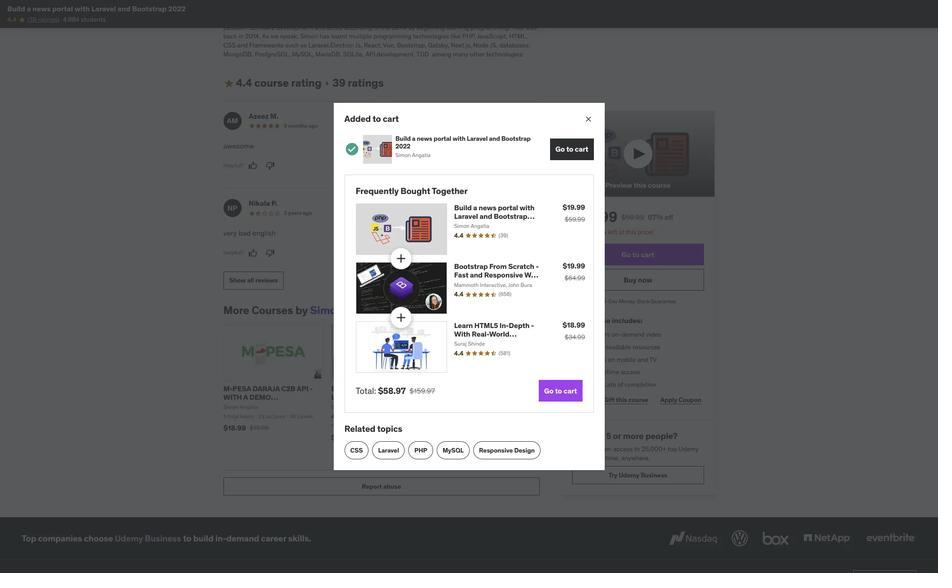 Task type: vqa. For each thing, say whether or not it's contained in the screenshot.


Task type: locate. For each thing, give the bounding box(es) containing it.
0 horizontal spatial lectures
[[266, 413, 285, 420]]

go to cart up "share"
[[544, 386, 577, 395]]

a inside 'simon is  both a college trained and self-taught full stack software developer, programming tutor and mentor. he has more than 4 years experience in programming, having began programming while at the university. he went to university to study bachelor of commerce and its when he was still in campus that he learn't about his passion- software development and acted according to the same by beginning learning programming. that was back in 2014. as we speak, simon has learnt multiple programming technologies like php, javascript, html, css and frameworks such as laravel,electron js, react, vue, bootstrap, gatsby, next js, node js, databases: mongodb, postgresql, mysql, mariadb, sqlite, api development, tdd  among many other technologies'
[[265, 0, 268, 5]]

0 horizontal spatial total
[[228, 413, 239, 420]]

with inside build a news portal with laravel and bootstrap 2022 simon angatia
[[453, 135, 466, 143]]

portal up (39)
[[498, 203, 518, 212]]

1 horizontal spatial -
[[531, 321, 534, 330]]

course
[[254, 76, 289, 90], [648, 180, 671, 190], [588, 316, 610, 325], [628, 396, 648, 404]]

1 horizontal spatial by
[[409, 23, 415, 32]]

$19.99 for $19.99 $59.99
[[563, 203, 585, 212]]

hours right 18
[[594, 331, 610, 339]]

0 vertical spatial udemy
[[679, 445, 699, 454]]

0 vertical spatial more
[[244, 6, 259, 14]]

laravel right i
[[467, 135, 488, 143]]

$18.99 up the $34.99 on the right of page
[[563, 321, 585, 330]]

api right c2b
[[297, 384, 308, 393]]

he down mentor.
[[520, 6, 528, 14]]

has up laravel,electron
[[320, 32, 330, 40]]

a up (39
[[27, 4, 31, 13]]

has up went
[[233, 6, 243, 14]]

show all reviews
[[229, 277, 278, 285]]

4 down 18
[[587, 343, 590, 351]]

0 horizontal spatial udemy
[[115, 533, 143, 544]]

bura
[[521, 282, 532, 288]]

apply
[[660, 396, 677, 404]]

1 he from the left
[[400, 15, 408, 23]]

0 horizontal spatial demand
[[226, 533, 259, 544]]

a right w.
[[473, 203, 477, 212]]

1 vertical spatial go to cart
[[622, 250, 654, 259]]

1 vertical spatial of
[[618, 381, 623, 389]]

0 horizontal spatial in
[[239, 32, 244, 40]]

lectures down (4)
[[376, 423, 396, 429]]

the down "when"
[[381, 23, 390, 32]]

2 he from the left
[[520, 6, 528, 14]]

mysql
[[443, 447, 464, 455]]

4.4 for learn
[[454, 350, 463, 358]]

total up $18.99 $19.99
[[228, 413, 239, 420]]

0 horizontal spatial $59.99
[[357, 433, 378, 442]]

1 horizontal spatial more
[[623, 431, 644, 442]]

build
[[7, 4, 25, 13], [395, 135, 411, 143], [454, 203, 472, 212], [331, 384, 349, 393]]

simon angatia up 5 total hours
[[223, 404, 259, 411]]

development
[[276, 23, 313, 32]]

access down mobile
[[621, 368, 640, 376]]

2 years ago for nikola p.
[[284, 210, 312, 217]]

hours
[[589, 228, 606, 236], [594, 331, 610, 339], [240, 413, 254, 420], [350, 423, 364, 429]]

1 horizontal spatial css
[[350, 447, 363, 455]]

kee yong w.
[[414, 199, 455, 208]]

0 vertical spatial levels
[[297, 413, 313, 420]]

build inside build  developer's blog with laravel 9 and bootstrap 2022 simon angatia
[[331, 384, 349, 393]]

access down or
[[613, 445, 633, 454]]

build a news portal with laravel and bootstrap 2022 up students
[[7, 4, 186, 13]]

topics
[[377, 424, 402, 435]]

access
[[621, 368, 640, 376], [613, 445, 633, 454]]

$18.99 down 12 total hours
[[331, 433, 354, 442]]

laravel down w.
[[454, 212, 478, 221]]

css inside 'simon is  both a college trained and self-taught full stack software developer, programming tutor and mentor. he has more than 4 years experience in programming, having began programming while at the university. he went to university to study bachelor of commerce and its when he was still in campus that he learn't about his passion- software development and acted according to the same by beginning learning programming. that was back in 2014. as we speak, simon has learnt multiple programming technologies like php, javascript, html, css and frameworks such as laravel,electron js, react, vue, bootstrap, gatsby, next js, node js, databases: mongodb, postgresql, mysql, mariadb, sqlite, api development, tdd  among many other technologies'
[[223, 41, 236, 49]]

news right w.
[[479, 203, 497, 212]]

azeez m.
[[249, 112, 279, 121]]

0 vertical spatial 4
[[275, 6, 278, 14]]

such
[[285, 41, 299, 49]]

1 vertical spatial this
[[626, 228, 636, 236]]

(39
[[27, 16, 36, 24]]

1 vertical spatial simon angatia
[[223, 404, 259, 411]]

by right courses
[[295, 303, 308, 317]]

656 reviews element
[[499, 291, 512, 299]]

1 horizontal spatial demand
[[622, 331, 645, 339]]

go to cart button left certificate
[[539, 380, 582, 402]]

0 vertical spatial the
[[479, 6, 488, 14]]

added to cart dialog
[[334, 103, 605, 471]]

1 vertical spatial build a news portal with laravel and bootstrap 2022
[[454, 203, 535, 229]]

1 awesome from the left
[[223, 141, 254, 150]]

responsive left design
[[479, 447, 513, 455]]

4 down college
[[275, 6, 278, 14]]

$18.99 left $44.99
[[439, 441, 462, 450]]

learning
[[446, 23, 469, 32]]

this right preview
[[634, 180, 646, 190]]

was down his
[[526, 23, 537, 32]]

helpful? left mark review by kee yong w. as helpful icon
[[389, 249, 409, 256]]

1 vertical spatial all levels
[[400, 423, 423, 429]]

2 he from the left
[[476, 15, 483, 23]]

university.
[[490, 6, 518, 14]]

frequently
[[356, 186, 399, 196]]

udemy right choose
[[115, 533, 143, 544]]

at
[[472, 6, 478, 14], [619, 228, 624, 236]]

all levels for 62 lectures
[[400, 423, 423, 429]]

bootstrap inside bootstrap from scratch - fast and responsive web development
[[454, 262, 488, 271]]

9 inside build  developer's blog with laravel 9 and bootstrap 2022 simon angatia
[[357, 393, 361, 402]]

$59.99 down 62
[[357, 433, 378, 442]]

go to cart button down close modal image
[[550, 139, 594, 160]]

udemy right top
[[679, 445, 699, 454]]

and inside 4 downloadable resources access on mobile and tv full lifetime access
[[637, 356, 648, 364]]

more right or
[[623, 431, 644, 442]]

1 vertical spatial xsmall image
[[572, 331, 579, 340]]

0 horizontal spatial technologies
[[413, 32, 449, 40]]

ago for azeez m.
[[309, 122, 318, 129]]

full inside 4 downloadable resources access on mobile and tv full lifetime access
[[587, 368, 597, 376]]

1 vertical spatial responsive
[[479, 447, 513, 455]]

2 horizontal spatial in
[[433, 15, 438, 23]]

in right still
[[433, 15, 438, 23]]

business down anywhere.
[[641, 472, 667, 480]]

5 left or
[[606, 431, 611, 442]]

examples
[[454, 338, 487, 347]]

2 horizontal spatial news
[[479, 203, 497, 212]]

gift this course link
[[601, 391, 651, 409]]

day
[[608, 298, 618, 305]]

1 vertical spatial in
[[433, 15, 438, 23]]

years for kw
[[454, 210, 467, 217]]

node
[[473, 41, 489, 49]]

at right the left
[[619, 228, 624, 236]]

$59.99 inside $19.99 $59.99 67% off
[[621, 213, 644, 222]]

a
[[243, 393, 248, 402]]

technologies down databases:
[[486, 50, 523, 58]]

0 vertical spatial programming
[[444, 0, 482, 5]]

39
[[332, 76, 346, 90]]

more inside training 5 or more people? get your team access to 25,000+ top udemy courses anytime, anywhere.
[[623, 431, 644, 442]]

0 horizontal spatial go
[[544, 386, 554, 395]]

all for 23 lectures
[[290, 413, 296, 420]]

programming up vue,
[[374, 32, 412, 40]]

acted
[[327, 23, 343, 32]]

angatia inside build  developer's blog with laravel 9 and bootstrap 2022 simon angatia
[[348, 404, 366, 411]]

build
[[193, 533, 214, 544]]

simon angatia down w.
[[454, 223, 489, 229]]

0 horizontal spatial full
[[358, 0, 368, 5]]

portal left i
[[434, 135, 451, 143]]

- right c2b
[[310, 384, 313, 393]]

close modal image
[[584, 115, 593, 124]]

helpful? for good!
[[389, 249, 409, 256]]

0 vertical spatial of
[[325, 15, 330, 23]]

$19.99 for $19.99 $59.99 67% off
[[572, 208, 618, 226]]

0 horizontal spatial the
[[381, 23, 390, 32]]

(656)
[[499, 291, 512, 298]]

1 horizontal spatial all
[[400, 423, 406, 429]]

levels for 62 lectures
[[408, 423, 423, 429]]

4
[[275, 6, 278, 14], [587, 343, 590, 351]]

course up 67%
[[648, 180, 671, 190]]

0 horizontal spatial has
[[233, 6, 243, 14]]

4.4 down suraj
[[454, 350, 463, 358]]

9
[[284, 122, 287, 129], [357, 393, 361, 402]]

news up (39 ratings)
[[32, 4, 51, 13]]

1 he from the left
[[223, 6, 231, 14]]

4 inside 'simon is  both a college trained and self-taught full stack software developer, programming tutor and mentor. he has more than 4 years experience in programming, having began programming while at the university. he went to university to study bachelor of commerce and its when he was still in campus that he learn't about his passion- software development and acted according to the same by beginning learning programming. that was back in 2014. as we speak, simon has learnt multiple programming technologies like php, javascript, html, css and frameworks such as laravel,electron js, react, vue, bootstrap, gatsby, next js, node js, databases: mongodb, postgresql, mysql, mariadb, sqlite, api development, tdd  among many other technologies'
[[275, 6, 278, 14]]

technologies
[[413, 32, 449, 40], [486, 50, 523, 58]]

0 vertical spatial at
[[472, 6, 478, 14]]

this left price!
[[626, 228, 636, 236]]

interactive,
[[480, 282, 507, 288]]

levels up php
[[408, 423, 423, 429]]

preview this course button
[[561, 111, 715, 197]]

1 vertical spatial lectures
[[376, 423, 396, 429]]

0 vertical spatial business
[[641, 472, 667, 480]]

0 horizontal spatial awesome
[[223, 141, 254, 150]]

angatia inside build a news portal with laravel and bootstrap 2022 simon angatia
[[412, 152, 431, 159]]

report abuse button
[[223, 478, 540, 496]]

responsive design link
[[473, 442, 541, 460]]

2 horizontal spatial -
[[536, 262, 539, 271]]

api down react,
[[365, 50, 375, 58]]

2 2 years ago from the left
[[449, 210, 477, 217]]

0 horizontal spatial 5
[[223, 413, 227, 420]]

$59.99 up price!
[[621, 213, 644, 222]]

0 horizontal spatial 2 years ago
[[284, 210, 312, 217]]

the down tutor
[[479, 6, 488, 14]]

67%
[[648, 213, 663, 222]]

4.4 down mammoth
[[454, 291, 463, 299]]

simon is  both a college trained and self-taught full stack software developer, programming tutor and mentor. he has more than 4 years experience in programming, having began programming while at the university. he went to university to study bachelor of commerce and its when he was still in campus that he learn't about his passion- software development and acted according to the same by beginning learning programming. that was back in 2014. as we speak, simon has learnt multiple programming technologies like php, javascript, html, css and frameworks such as laravel,electron js, react, vue, bootstrap, gatsby, next js, node js, databases: mongodb, postgresql, mysql, mariadb, sqlite, api development, tdd  among many other technologies
[[223, 0, 538, 58]]

more inside 'simon is  both a college trained and self-taught full stack software developer, programming tutor and mentor. he has more than 4 years experience in programming, having began programming while at the university. he went to university to study bachelor of commerce and its when he was still in campus that he learn't about his passion- software development and acted according to the same by beginning learning programming. that was back in 2014. as we speak, simon has learnt multiple programming technologies like php, javascript, html, css and frameworks such as laravel,electron js, react, vue, bootstrap, gatsby, next js, node js, databases: mongodb, postgresql, mysql, mariadb, sqlite, api development, tdd  among many other technologies'
[[244, 6, 259, 14]]

full down access
[[587, 368, 597, 376]]

in down passion-
[[239, 32, 244, 40]]

resources
[[633, 343, 660, 351]]

1 vertical spatial more
[[623, 431, 644, 442]]

0 horizontal spatial portal
[[52, 4, 73, 13]]

all
[[247, 277, 254, 285]]

0 vertical spatial total
[[228, 413, 239, 420]]

0 horizontal spatial was
[[409, 15, 420, 23]]

udemy inside 'link'
[[619, 472, 639, 480]]

2022 inside build a news portal with laravel and bootstrap 2022
[[454, 220, 471, 229]]

all for 62 lectures
[[400, 423, 406, 429]]

0 vertical spatial all
[[290, 413, 296, 420]]

- right depth
[[531, 321, 534, 330]]

development,
[[377, 50, 415, 58]]

4.4 for build
[[454, 232, 463, 240]]

bootstrap inside build a news portal with laravel and bootstrap 2022 simon angatia
[[501, 135, 531, 143]]

go to cart button down price!
[[572, 244, 704, 266]]

go to cart
[[555, 145, 588, 154], [622, 250, 654, 259], [544, 386, 577, 395]]

ago for nikola p.
[[303, 210, 312, 217]]

581 reviews element
[[499, 350, 510, 358]]

0 horizontal spatial at
[[472, 6, 478, 14]]

simon angatia inside added to cart dialog
[[454, 223, 489, 229]]

2 horizontal spatial udemy
[[679, 445, 699, 454]]

all levels right 23 lectures at the left of the page
[[290, 413, 313, 420]]

5 down 'with'
[[223, 413, 227, 420]]

a inside build a news portal with laravel and bootstrap 2022 simon angatia
[[412, 135, 416, 143]]

mark review by nikola p. as unhelpful image
[[266, 249, 275, 258]]

yong
[[428, 199, 445, 208]]

cart down price!
[[641, 250, 654, 259]]

4 inside 4 downloadable resources access on mobile and tv full lifetime access
[[587, 343, 590, 351]]

1 vertical spatial api
[[297, 384, 308, 393]]

full inside 'simon is  both a college trained and self-taught full stack software developer, programming tutor and mentor. he has more than 4 years experience in programming, having began programming while at the university. he went to university to study bachelor of commerce and its when he was still in campus that he learn't about his passion- software development and acted according to the same by beginning learning programming. that was back in 2014. as we speak, simon has learnt multiple programming technologies like php, javascript, html, css and frameworks such as laravel,electron js, react, vue, bootstrap, gatsby, next js, node js, databases: mongodb, postgresql, mysql, mariadb, sqlite, api development, tdd  among many other technologies'
[[358, 0, 368, 5]]

he up went
[[223, 6, 231, 14]]

bootstrap
[[132, 4, 167, 13], [501, 135, 531, 143], [494, 212, 527, 221], [454, 262, 488, 271], [377, 393, 410, 402]]

api inside m-pesa daraja  c2b api - with a demo project(laravel)
[[297, 384, 308, 393]]

awesome up mark review by azeez m. as helpful "icon"
[[223, 141, 254, 150]]

awesome
[[223, 141, 254, 150], [389, 141, 419, 150]]

0 vertical spatial go to cart
[[555, 145, 588, 154]]

js,
[[490, 41, 498, 49]]

0 vertical spatial by
[[409, 23, 415, 32]]

$59.99 inside '$18.99 $59.99'
[[357, 433, 378, 442]]

portal
[[52, 4, 73, 13], [434, 135, 451, 143], [498, 203, 518, 212]]

levels left 4.3
[[297, 413, 313, 420]]

all right 23 lectures at the left of the page
[[290, 413, 296, 420]]

a left "course...."
[[412, 135, 416, 143]]

full up programming,
[[358, 0, 368, 5]]

1 horizontal spatial news
[[417, 135, 432, 143]]

companies
[[38, 533, 82, 544]]

2 years ago for kee yong w.
[[449, 210, 477, 217]]

programming down developer,
[[416, 6, 454, 14]]

1 horizontal spatial total
[[338, 423, 349, 429]]

1 horizontal spatial lectures
[[376, 423, 396, 429]]

0 horizontal spatial of
[[325, 15, 330, 23]]

1 horizontal spatial build a news portal with laravel and bootstrap 2022
[[454, 203, 535, 229]]

buy
[[624, 275, 637, 284]]

portal inside build a news portal with laravel and bootstrap 2022
[[498, 203, 518, 212]]

1 vertical spatial 5
[[606, 431, 611, 442]]

2 awesome from the left
[[389, 141, 419, 150]]

back
[[223, 32, 237, 40]]

api
[[365, 50, 375, 58], [297, 384, 308, 393]]

php,
[[462, 32, 476, 40]]

$19.99 inside $18.99 $19.99
[[250, 424, 269, 432]]

mark review by azeez m. as unhelpful image
[[266, 161, 275, 170]]

0 vertical spatial in
[[329, 6, 334, 14]]

his
[[522, 15, 530, 23]]

$18.99 inside added to cart dialog
[[563, 321, 585, 330]]

0 vertical spatial responsive
[[484, 271, 523, 280]]

2 vertical spatial -
[[310, 384, 313, 393]]

a up than in the top of the page
[[265, 0, 268, 5]]

0 vertical spatial api
[[365, 50, 375, 58]]

1 horizontal spatial 5
[[606, 431, 611, 442]]

share button
[[572, 391, 594, 409]]

simon inside build  developer's blog with laravel 9 and bootstrap 2022 simon angatia
[[331, 404, 347, 411]]

according
[[344, 23, 372, 32]]

0 vertical spatial access
[[621, 368, 640, 376]]

0 horizontal spatial he
[[223, 6, 231, 14]]

0 vertical spatial this
[[634, 180, 646, 190]]

css down back
[[223, 41, 236, 49]]

2 for kee yong w.
[[449, 210, 452, 217]]

1 vertical spatial css
[[350, 447, 363, 455]]

2 vertical spatial in
[[239, 32, 244, 40]]

$59.99 up 10
[[565, 215, 585, 223]]

2 vertical spatial go to cart button
[[539, 380, 582, 402]]

0 horizontal spatial by
[[295, 303, 308, 317]]

to inside training 5 or more people? get your team access to 25,000+ top udemy courses anytime, anywhere.
[[634, 445, 640, 454]]

0 horizontal spatial build a news portal with laravel and bootstrap 2022
[[7, 4, 186, 13]]

1 vertical spatial all
[[400, 423, 406, 429]]

levels for 23 lectures
[[297, 413, 313, 420]]

2 vertical spatial portal
[[498, 203, 518, 212]]

1 horizontal spatial udemy
[[619, 472, 639, 480]]

1 horizontal spatial in
[[329, 6, 334, 14]]

helpful? for very bad english
[[223, 249, 244, 256]]

portal inside build a news portal with laravel and bootstrap 2022 simon angatia
[[434, 135, 451, 143]]

of up the acted
[[325, 15, 330, 23]]

laravel up 4.3
[[331, 393, 355, 402]]

0 horizontal spatial 4
[[275, 6, 278, 14]]

news left i
[[417, 135, 432, 143]]

this inside button
[[634, 180, 646, 190]]

vue,
[[383, 41, 395, 49]]

mariadb,
[[316, 50, 342, 58]]

now
[[638, 275, 652, 284]]

1 horizontal spatial at
[[619, 228, 624, 236]]

2 2 from the left
[[449, 210, 452, 217]]

0 vertical spatial css
[[223, 41, 236, 49]]

- inside the learn html5 in-depth - with real-world examples
[[531, 321, 534, 330]]

anytime,
[[596, 454, 620, 462]]

business left build
[[145, 533, 181, 544]]

with
[[223, 393, 242, 402]]

4.4 for bootstrap
[[454, 291, 463, 299]]

js,
[[355, 41, 362, 49]]

$59.99 inside $19.99 $59.99
[[565, 215, 585, 223]]

in-
[[500, 321, 509, 330]]

news inside build a news portal with laravel and bootstrap 2022 simon angatia
[[417, 135, 432, 143]]

total for 12
[[338, 423, 349, 429]]

demand down includes:
[[622, 331, 645, 339]]

39 ratings
[[332, 76, 384, 90]]

of up gift this course
[[618, 381, 623, 389]]

has
[[233, 6, 243, 14], [320, 32, 330, 40]]

$18.99 down 5 total hours
[[223, 424, 246, 433]]

css inside added to cart dialog
[[350, 447, 363, 455]]

$59.99 for $19.99 $59.99
[[565, 215, 585, 223]]

-
[[536, 262, 539, 271], [531, 321, 534, 330], [310, 384, 313, 393]]

with inside build a news portal with laravel and bootstrap 2022
[[520, 203, 535, 212]]

on
[[608, 356, 615, 364]]

completion
[[625, 381, 656, 389]]

added
[[344, 113, 371, 124]]

0 horizontal spatial business
[[145, 533, 181, 544]]

and inside bootstrap from scratch - fast and responsive web development
[[470, 271, 483, 280]]

1 horizontal spatial he
[[476, 15, 483, 23]]

technologies down beginning
[[413, 32, 449, 40]]

xsmall image
[[323, 80, 331, 87], [572, 331, 579, 340], [572, 381, 579, 390]]

more down both
[[244, 6, 259, 14]]

news inside build a news portal with laravel and bootstrap 2022
[[479, 203, 497, 212]]

kw
[[392, 204, 404, 213]]

volkswagen image
[[730, 529, 750, 549]]

0 horizontal spatial -
[[310, 384, 313, 393]]

he right that
[[476, 15, 483, 23]]

awesome down the ma
[[389, 141, 419, 150]]

full
[[358, 0, 368, 5], [587, 368, 597, 376]]

css down '$18.99 $59.99'
[[350, 447, 363, 455]]

1 horizontal spatial of
[[618, 381, 623, 389]]

1 horizontal spatial 9
[[357, 393, 361, 402]]

1 horizontal spatial api
[[365, 50, 375, 58]]

laravel,electron
[[308, 41, 354, 49]]

$18.99 for $18.99 $34.99
[[563, 321, 585, 330]]

(39 ratings)
[[27, 16, 59, 24]]

xsmall image left 39
[[323, 80, 331, 87]]

udemy right try
[[619, 472, 639, 480]]

learnt
[[331, 32, 348, 40]]

build a news portal with laravel and bootstrap 2022 up (39)
[[454, 203, 535, 229]]

simon angatia for frequently bought together
[[454, 223, 489, 229]]

real-
[[472, 330, 489, 339]]

xsmall image left 18
[[572, 331, 579, 340]]

by right same
[[409, 23, 415, 32]]

ratings
[[348, 76, 384, 90]]

1 vertical spatial portal
[[434, 135, 451, 143]]

go to cart down price!
[[622, 250, 654, 259]]

ago
[[309, 122, 318, 129], [303, 210, 312, 217], [468, 210, 477, 217]]

1 vertical spatial 4
[[587, 343, 590, 351]]

1 horizontal spatial full
[[587, 368, 597, 376]]

$18.99 $44.99
[[439, 441, 486, 450]]

2022 inside build a news portal with laravel and bootstrap 2022 simon angatia
[[395, 142, 410, 150]]

mark review by nikola p. as helpful image
[[248, 249, 258, 258]]

helpful? left mark review by nikola p. as helpful "icon"
[[223, 249, 244, 256]]

demand left career
[[226, 533, 259, 544]]

cart up "share"
[[564, 386, 577, 395]]

courses
[[252, 303, 293, 317]]

1 horizontal spatial awesome
[[389, 141, 419, 150]]

your
[[584, 445, 596, 454]]

1 2 years ago from the left
[[284, 210, 312, 217]]

portal up 4,984 in the left top of the page
[[52, 4, 73, 13]]

share
[[574, 396, 592, 404]]

years inside 'simon is  both a college trained and self-taught full stack software developer, programming tutor and mentor. he has more than 4 years experience in programming, having began programming while at the university. he went to university to study bachelor of commerce and its when he was still in campus that he learn't about his passion- software development and acted according to the same by beginning learning programming. that was back in 2014. as we speak, simon has learnt multiple programming technologies like php, javascript, html, css and frameworks such as laravel,electron js, react, vue, bootstrap, gatsby, next js, node js, databases: mongodb, postgresql, mysql, mariadb, sqlite, api development, tdd  among many other technologies'
[[280, 6, 295, 14]]

0 vertical spatial go
[[555, 145, 565, 154]]

training
[[572, 431, 604, 442]]

0 horizontal spatial levels
[[297, 413, 313, 420]]

access inside training 5 or more people? get your team access to 25,000+ top udemy courses anytime, anywhere.
[[613, 445, 633, 454]]

1 2 from the left
[[284, 210, 287, 217]]

a
[[265, 0, 268, 5], [27, 4, 31, 13], [412, 135, 416, 143], [473, 203, 477, 212]]

1 vertical spatial was
[[526, 23, 537, 32]]

0 vertical spatial portal
[[52, 4, 73, 13]]

0 horizontal spatial 9
[[284, 122, 287, 129]]

demand
[[622, 331, 645, 339], [226, 533, 259, 544]]

good!
[[389, 229, 408, 238]]



Task type: describe. For each thing, give the bounding box(es) containing it.
and inside build a news portal with laravel and bootstrap 2022 simon angatia
[[489, 135, 500, 143]]

depth
[[509, 321, 530, 330]]

$18.99 $59.99
[[331, 433, 378, 442]]

this
[[572, 316, 586, 325]]

software
[[249, 23, 275, 32]]

suraj
[[454, 341, 467, 347]]

training 5 or more people? get your team access to 25,000+ top udemy courses anytime, anywhere.
[[572, 431, 699, 462]]

apply coupon button
[[658, 391, 704, 409]]

postgresql,
[[255, 50, 290, 58]]

1 horizontal spatial the
[[479, 6, 488, 14]]

and inside build  developer's blog with laravel 9 and bootstrap 2022 simon angatia
[[362, 393, 375, 402]]

next
[[451, 41, 464, 49]]

javascript,
[[477, 32, 508, 40]]

all levels for 23 lectures
[[290, 413, 313, 420]]

hours up '$18.99 $59.99'
[[350, 423, 364, 429]]

project(laravel)
[[223, 402, 290, 411]]

np
[[227, 204, 237, 213]]

learn html5 in-depth - with real-world examples link
[[454, 321, 534, 347]]

4.4 left (39
[[7, 16, 17, 24]]

bachelor
[[299, 15, 323, 23]]

stack
[[370, 0, 386, 5]]

sqlite,
[[343, 50, 364, 58]]

ago for kee yong w.
[[468, 210, 477, 217]]

from
[[489, 262, 507, 271]]

gift
[[604, 396, 615, 404]]

awesome for awesome course.... i loved it...
[[389, 141, 419, 150]]

of inside 'simon is  both a college trained and self-taught full stack software developer, programming tutor and mentor. he has more than 4 years experience in programming, having began programming while at the university. he went to university to study bachelor of commerce and its when he was still in campus that he learn't about his passion- software development and acted according to the same by beginning learning programming. that was back in 2014. as we speak, simon has learnt multiple programming technologies like php, javascript, html, css and frameworks such as laravel,electron js, react, vue, bootstrap, gatsby, next js, node js, databases: mongodb, postgresql, mysql, mariadb, sqlite, api development, tdd  among many other technologies'
[[325, 15, 330, 23]]

course down the postgresql, at the top of the page
[[254, 76, 289, 90]]

api inside 'simon is  both a college trained and self-taught full stack software developer, programming tutor and mentor. he has more than 4 years experience in programming, having began programming while at the university. he went to university to study bachelor of commerce and its when he was still in campus that he learn't about his passion- software development and acted according to the same by beginning learning programming. that was back in 2014. as we speak, simon has learnt multiple programming technologies like php, javascript, html, css and frameworks such as laravel,electron js, react, vue, bootstrap, gatsby, next js, node js, databases: mongodb, postgresql, mysql, mariadb, sqlite, api development, tdd  among many other technologies'
[[365, 50, 375, 58]]

both
[[251, 0, 263, 5]]

html,
[[509, 32, 528, 40]]

39 reviews element
[[499, 232, 508, 240]]

bootstrap inside build a news portal with laravel and bootstrap 2022
[[494, 212, 527, 221]]

0 vertical spatial has
[[233, 6, 243, 14]]

and inside build a news portal with laravel and bootstrap 2022
[[480, 212, 492, 221]]

mark review by kee yong w. as helpful image
[[414, 249, 423, 258]]

2 vertical spatial programming
[[374, 32, 412, 40]]

full for lifetime
[[587, 368, 597, 376]]

frameworks
[[249, 41, 284, 49]]

team
[[597, 445, 612, 454]]

tv
[[649, 356, 657, 364]]

m-pesa daraja  c2b api - with a demo project(laravel) link
[[223, 384, 313, 411]]

responsive design
[[479, 447, 535, 455]]

cart right added
[[383, 113, 399, 124]]

$18.99 for $18.99 $44.99
[[439, 441, 462, 450]]

more courses by simon angatia
[[223, 303, 384, 317]]

simon inside build a news portal with laravel and bootstrap 2022 simon angatia
[[395, 152, 411, 159]]

php
[[414, 447, 427, 455]]

$159.97
[[409, 387, 435, 396]]

netapp image
[[802, 529, 854, 549]]

js,
[[466, 41, 472, 49]]

left
[[608, 228, 617, 236]]

hours up $18.99 $19.99
[[240, 413, 254, 420]]

laravel inside build a news portal with laravel and bootstrap 2022
[[454, 212, 478, 221]]

commerce
[[332, 15, 362, 23]]

mongodb,
[[223, 50, 253, 58]]

reviews
[[255, 277, 278, 285]]

$34.99
[[565, 333, 585, 341]]

build a news portal with laravel and bootstrap 2022 image
[[363, 135, 392, 164]]

(39)
[[499, 232, 508, 239]]

years for np
[[288, 210, 302, 217]]

$44.99
[[465, 441, 486, 449]]

at inside 'simon is  both a college trained and self-taught full stack software developer, programming tutor and mentor. he has more than 4 years experience in programming, having began programming while at the university. he went to university to study bachelor of commerce and its when he was still in campus that he learn't about his passion- software development and acted according to the same by beginning learning programming. that was back in 2014. as we speak, simon has learnt multiple programming technologies like php, javascript, html, css and frameworks such as laravel,electron js, react, vue, bootstrap, gatsby, next js, node js, databases: mongodb, postgresql, mysql, mariadb, sqlite, api development, tdd  among many other technologies'
[[472, 6, 478, 14]]

0 vertical spatial demand
[[622, 331, 645, 339]]

go to cart for the go to cart button to the middle
[[622, 250, 654, 259]]

mammoth
[[454, 282, 479, 288]]

eventbrite image
[[865, 529, 917, 549]]

lectures for 23 lectures
[[266, 413, 285, 420]]

laravel inside build  developer's blog with laravel 9 and bootstrap 2022 simon angatia
[[331, 393, 355, 402]]

0 vertical spatial technologies
[[413, 32, 449, 40]]

$19.99 for $19.99 $64.99
[[563, 262, 585, 271]]

0 vertical spatial xsmall image
[[323, 80, 331, 87]]

medium image
[[223, 78, 234, 89]]

0 vertical spatial was
[[409, 15, 420, 23]]

john
[[508, 282, 519, 288]]

2 vertical spatial go
[[544, 386, 554, 395]]

helpful? for awesome course.... i loved it...
[[389, 162, 409, 169]]

4.4 right medium image
[[236, 76, 252, 90]]

we
[[271, 32, 279, 40]]

together
[[432, 186, 468, 196]]

ratings)
[[38, 16, 59, 24]]

awesome for awesome
[[223, 141, 254, 150]]

lectures for 62 lectures
[[376, 423, 396, 429]]

learn't
[[485, 15, 502, 23]]

xsmall image for certificate
[[572, 381, 579, 390]]

laravel up students
[[91, 4, 116, 13]]

1 vertical spatial has
[[320, 32, 330, 40]]

a inside build a news portal with laravel and bootstrap 2022
[[473, 203, 477, 212]]

that
[[463, 15, 475, 23]]

$59.99 for $18.99 $59.99
[[357, 433, 378, 442]]

- inside m-pesa daraja  c2b api - with a demo project(laravel)
[[310, 384, 313, 393]]

25,000+
[[642, 445, 666, 454]]

1 vertical spatial at
[[619, 228, 624, 236]]

4,984
[[63, 16, 79, 24]]

build inside build a news portal with laravel and bootstrap 2022 simon angatia
[[395, 135, 411, 143]]

- inside bootstrap from scratch - fast and responsive web development
[[536, 262, 539, 271]]

related topics
[[344, 424, 402, 435]]

helpful? for awesome
[[223, 162, 244, 169]]

this for preview
[[634, 180, 646, 190]]

course down completion
[[628, 396, 648, 404]]

back
[[637, 298, 650, 305]]

udemy inside training 5 or more people? get your team access to 25,000+ top udemy courses anytime, anywhere.
[[679, 445, 699, 454]]

shinde
[[468, 341, 485, 347]]

when
[[384, 15, 399, 23]]

tutor
[[484, 0, 497, 5]]

1 vertical spatial go to cart button
[[572, 244, 704, 266]]

build a news portal with laravel and bootstrap 2022 link
[[454, 203, 535, 229]]

this for gift
[[616, 396, 627, 404]]

$59.99 for $19.99 $59.99 67% off
[[621, 213, 644, 222]]

access inside 4 downloadable resources access on mobile and tv full lifetime access
[[621, 368, 640, 376]]

total for 5
[[228, 413, 239, 420]]

pesa
[[233, 384, 251, 393]]

among
[[432, 50, 452, 58]]

2 horizontal spatial go
[[622, 250, 631, 259]]

suraj shinde
[[454, 341, 485, 347]]

cart down close modal image
[[575, 145, 588, 154]]

0 vertical spatial go to cart button
[[550, 139, 594, 160]]

w.
[[446, 199, 455, 208]]

5 inside training 5 or more people? get your team access to 25,000+ top udemy courses anytime, anywhere.
[[606, 431, 611, 442]]

xsmall image for 18
[[572, 331, 579, 340]]

laravel inside build a news portal with laravel and bootstrap 2022 simon angatia
[[467, 135, 488, 143]]

30-day money-back guarantee
[[600, 298, 677, 305]]

by inside 'simon is  both a college trained and self-taught full stack software developer, programming tutor and mentor. he has more than 4 years experience in programming, having began programming while at the university. he went to university to study bachelor of commerce and its when he was still in campus that he learn't about his passion- software development and acted according to the same by beginning learning programming. that was back in 2014. as we speak, simon has learnt multiple programming technologies like php, javascript, html, css and frameworks such as laravel,electron js, react, vue, bootstrap, gatsby, next js, node js, databases: mongodb, postgresql, mysql, mariadb, sqlite, api development, tdd  among many other technologies'
[[409, 23, 415, 32]]

nasdaq image
[[667, 529, 719, 549]]

laravel inside "link"
[[378, 447, 399, 455]]

responsive inside bootstrap from scratch - fast and responsive web development
[[484, 271, 523, 280]]

2 for nikola p.
[[284, 210, 287, 217]]

very bad english
[[223, 229, 276, 238]]

2 vertical spatial udemy
[[115, 533, 143, 544]]

3.7
[[439, 413, 448, 421]]

$18.99 for $18.99 $59.99
[[331, 433, 354, 442]]

9 months ago
[[284, 122, 318, 129]]

top companies choose udemy business to build in-demand career skills.
[[22, 533, 311, 544]]

1 vertical spatial business
[[145, 533, 181, 544]]

23
[[258, 413, 265, 420]]

developer,
[[413, 0, 443, 5]]

1 vertical spatial by
[[295, 303, 308, 317]]

(581)
[[499, 350, 510, 357]]

business inside 'link'
[[641, 472, 667, 480]]

0 vertical spatial news
[[32, 4, 51, 13]]

$18.99 for $18.99 $19.99
[[223, 424, 246, 433]]

mark review by azeez m. as helpful image
[[248, 161, 258, 170]]

english
[[253, 229, 276, 238]]

with inside build  developer's blog with laravel 9 and bootstrap 2022 simon angatia
[[408, 384, 423, 393]]

box image
[[761, 529, 791, 549]]

am
[[227, 116, 238, 125]]

1 horizontal spatial technologies
[[486, 50, 523, 58]]

simon angatia for more courses by
[[223, 404, 259, 411]]

build inside build a news portal with laravel and bootstrap 2022
[[454, 203, 472, 212]]

top
[[668, 445, 677, 454]]

went
[[223, 15, 237, 23]]

self-
[[325, 0, 338, 5]]

mark review by kee yong w. as unhelpful image
[[431, 249, 440, 258]]

preview
[[605, 180, 632, 190]]

0 vertical spatial build a news portal with laravel and bootstrap 2022
[[7, 4, 186, 13]]

course up 18
[[588, 316, 610, 325]]

full for stack
[[358, 0, 368, 5]]

course inside button
[[648, 180, 671, 190]]

blog
[[391, 384, 407, 393]]

experience
[[297, 6, 328, 14]]

1 horizontal spatial go
[[555, 145, 565, 154]]

web
[[524, 271, 540, 280]]

$19.99 $59.99 67% off
[[572, 208, 673, 226]]

courses
[[572, 454, 594, 462]]

1 vertical spatial demand
[[226, 533, 259, 544]]

12 total hours
[[331, 423, 364, 429]]

0 vertical spatial 5
[[223, 413, 227, 420]]

very
[[223, 229, 237, 238]]

build a news portal with laravel and bootstrap 2022 inside added to cart dialog
[[454, 203, 535, 229]]

awesome course.... i loved it...
[[389, 141, 484, 150]]

bootstrap inside build  developer's blog with laravel 9 and bootstrap 2022 simon angatia
[[377, 393, 410, 402]]

build a news portal with laravel and bootstrap 2022 simon angatia
[[395, 135, 531, 159]]

choose
[[84, 533, 113, 544]]

hours right 10
[[589, 228, 606, 236]]

1 vertical spatial programming
[[416, 6, 454, 14]]

go to cart for the bottom the go to cart button
[[544, 386, 577, 395]]

show all reviews button
[[223, 272, 284, 290]]

study
[[282, 15, 297, 23]]

2022 inside build  developer's blog with laravel 9 and bootstrap 2022 simon angatia
[[412, 393, 429, 402]]



